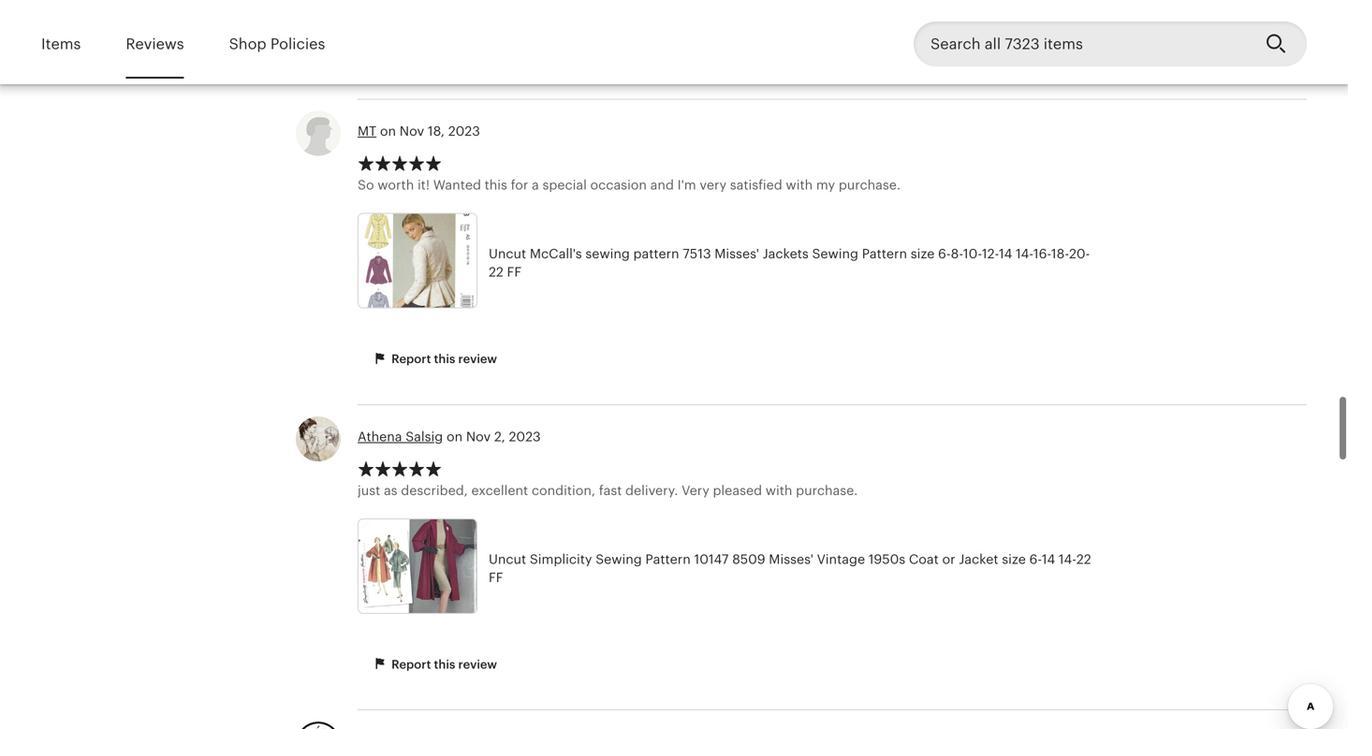Task type: locate. For each thing, give the bounding box(es) containing it.
0 horizontal spatial 22
[[489, 265, 504, 280]]

6- inside the uncut mccall's sewing pattern  7513 misses' jackets sewing pattern  size 6-8-10-12-14 14-16-18-20- 22 ff
[[939, 246, 951, 261]]

0 vertical spatial 14
[[999, 246, 1013, 261]]

review
[[459, 352, 497, 366], [459, 658, 497, 672]]

uncut inside uncut simplicity sewing pattern 10147 8509 misses' vintage 1950s coat or jacket  size 6-14 14-22 ff
[[489, 552, 527, 567]]

0 vertical spatial review
[[459, 352, 497, 366]]

ff
[[507, 265, 522, 280], [489, 570, 504, 585]]

pattern left 10147
[[646, 552, 691, 567]]

2 uncut from the top
[[489, 552, 527, 567]]

pattern
[[862, 246, 908, 261], [646, 552, 691, 567]]

uncut
[[489, 246, 527, 261], [489, 552, 527, 567]]

reviews link
[[126, 22, 184, 66]]

report this review for uncut simplicity sewing pattern 10147 8509 misses' vintage 1950s coat or jacket  size 6-14 14-22 ff
[[389, 658, 497, 672]]

6- left 10-
[[939, 246, 951, 261]]

1 vertical spatial 14
[[1042, 552, 1056, 567]]

14 inside uncut simplicity sewing pattern 10147 8509 misses' vintage 1950s coat or jacket  size 6-14 14-22 ff
[[1042, 552, 1056, 567]]

report this review button for uncut simplicity sewing pattern 10147 8509 misses' vintage 1950s coat or jacket  size 6-14 14-22 ff
[[358, 648, 511, 683]]

0 vertical spatial ff
[[507, 265, 522, 280]]

0 vertical spatial 2023
[[448, 124, 480, 139]]

misses' right 8509
[[769, 552, 814, 567]]

1 horizontal spatial pattern
[[862, 246, 908, 261]]

sewing right simplicity
[[596, 552, 642, 567]]

this
[[485, 178, 508, 193], [434, 352, 456, 366], [434, 658, 456, 672]]

1950s
[[869, 552, 906, 567]]

report
[[392, 352, 431, 366], [392, 658, 431, 672]]

0 vertical spatial pattern
[[862, 246, 908, 261]]

uncut left the mccall's
[[489, 246, 527, 261]]

0 horizontal spatial 14-
[[1016, 246, 1034, 261]]

items
[[41, 36, 81, 52]]

14 right jacket
[[1042, 552, 1056, 567]]

1 vertical spatial purchase.
[[796, 483, 858, 498]]

pattern left "8-"
[[862, 246, 908, 261]]

condition,
[[532, 483, 596, 498]]

sewing
[[586, 246, 630, 261]]

report for uncut mccall's sewing pattern  7513 misses' jackets sewing pattern  size 6-8-10-12-14 14-16-18-20- 22 ff
[[392, 352, 431, 366]]

14 inside the uncut mccall's sewing pattern  7513 misses' jackets sewing pattern  size 6-8-10-12-14 14-16-18-20- 22 ff
[[999, 246, 1013, 261]]

0 horizontal spatial ff
[[489, 570, 504, 585]]

2 review from the top
[[459, 658, 497, 672]]

1 vertical spatial ff
[[489, 570, 504, 585]]

22
[[489, 265, 504, 280], [1077, 552, 1092, 567]]

0 horizontal spatial misses'
[[715, 246, 760, 261]]

satisfied
[[730, 178, 783, 193]]

0 vertical spatial 22
[[489, 265, 504, 280]]

0 vertical spatial 6-
[[939, 246, 951, 261]]

so
[[358, 178, 374, 193]]

worth
[[378, 178, 414, 193]]

1 report this review button from the top
[[358, 343, 511, 377]]

report this review button
[[358, 343, 511, 377], [358, 648, 511, 683]]

0 vertical spatial with
[[786, 178, 813, 193]]

1 vertical spatial report this review button
[[358, 648, 511, 683]]

with
[[786, 178, 813, 193], [766, 483, 793, 498]]

this for on nov 18, 2023
[[434, 352, 456, 366]]

on
[[380, 124, 396, 139], [447, 429, 463, 444]]

0 vertical spatial report this review
[[389, 352, 497, 366]]

nov left 2,
[[466, 429, 491, 444]]

excellent
[[472, 483, 528, 498]]

1 horizontal spatial on
[[447, 429, 463, 444]]

sewing right jackets on the top right
[[813, 246, 859, 261]]

1 vertical spatial 14-
[[1059, 552, 1077, 567]]

on right mt link
[[380, 124, 396, 139]]

0 vertical spatial uncut
[[489, 246, 527, 261]]

14- for 22
[[1059, 552, 1077, 567]]

0 horizontal spatial nov
[[400, 124, 424, 139]]

special
[[543, 178, 587, 193]]

1 report this review from the top
[[389, 352, 497, 366]]

2023
[[448, 124, 480, 139], [509, 429, 541, 444]]

0 vertical spatial this
[[485, 178, 508, 193]]

uncut for uncut mccall's sewing pattern  7513 misses' jackets sewing pattern  size 6-8-10-12-14 14-16-18-20- 22 ff
[[489, 246, 527, 261]]

Search all 7323 items text field
[[914, 22, 1251, 67]]

14- right 12-
[[1016, 246, 1034, 261]]

sewing inside the uncut mccall's sewing pattern  7513 misses' jackets sewing pattern  size 6-8-10-12-14 14-16-18-20- 22 ff
[[813, 246, 859, 261]]

1 horizontal spatial 22
[[1077, 552, 1092, 567]]

1 vertical spatial uncut
[[489, 552, 527, 567]]

0 horizontal spatial on
[[380, 124, 396, 139]]

14 for 12-
[[999, 246, 1013, 261]]

1 report from the top
[[392, 352, 431, 366]]

report this review
[[389, 352, 497, 366], [389, 658, 497, 672]]

1 vertical spatial 22
[[1077, 552, 1092, 567]]

review for uncut mccall's sewing pattern  7513 misses' jackets sewing pattern  size 6-8-10-12-14 14-16-18-20- 22 ff
[[459, 352, 497, 366]]

18,
[[428, 124, 445, 139]]

14-
[[1016, 246, 1034, 261], [1059, 552, 1077, 567]]

simplicity
[[530, 552, 592, 567]]

sewing
[[813, 246, 859, 261], [596, 552, 642, 567]]

6-
[[939, 246, 951, 261], [1030, 552, 1042, 567]]

on right salsig
[[447, 429, 463, 444]]

athena salsig on nov 2, 2023
[[358, 429, 541, 444]]

1 vertical spatial 2023
[[509, 429, 541, 444]]

0 vertical spatial report this review button
[[358, 343, 511, 377]]

nov
[[400, 124, 424, 139], [466, 429, 491, 444]]

1 vertical spatial this
[[434, 352, 456, 366]]

1 horizontal spatial 14
[[1042, 552, 1056, 567]]

just as described, excellent condition, fast delivery.  very pleased with purchase.
[[358, 483, 858, 498]]

1 review from the top
[[459, 352, 497, 366]]

1 vertical spatial pattern
[[646, 552, 691, 567]]

vintage
[[817, 552, 866, 567]]

20-
[[1070, 246, 1091, 261]]

mt on nov 18, 2023
[[358, 124, 480, 139]]

1 vertical spatial review
[[459, 658, 497, 672]]

1 horizontal spatial 14-
[[1059, 552, 1077, 567]]

jacket
[[959, 552, 999, 567]]

size right jacket
[[1002, 552, 1026, 567]]

1 vertical spatial misses'
[[769, 552, 814, 567]]

2023 right 18,
[[448, 124, 480, 139]]

0 vertical spatial report
[[392, 352, 431, 366]]

uncut simplicity sewing pattern 10147 8509 misses' vintage 1950s coat or jacket  size 6-14 14-22 ff link
[[358, 519, 1098, 619]]

1 horizontal spatial nov
[[466, 429, 491, 444]]

size
[[911, 246, 935, 261], [1002, 552, 1026, 567]]

14- right jacket
[[1059, 552, 1077, 567]]

very
[[682, 483, 710, 498]]

uncut inside the uncut mccall's sewing pattern  7513 misses' jackets sewing pattern  size 6-8-10-12-14 14-16-18-20- 22 ff
[[489, 246, 527, 261]]

1 vertical spatial report
[[392, 658, 431, 672]]

0 horizontal spatial sewing
[[596, 552, 642, 567]]

1 vertical spatial sewing
[[596, 552, 642, 567]]

0 horizontal spatial 14
[[999, 246, 1013, 261]]

1 vertical spatial with
[[766, 483, 793, 498]]

1 vertical spatial nov
[[466, 429, 491, 444]]

with right pleased at right
[[766, 483, 793, 498]]

1 horizontal spatial misses'
[[769, 552, 814, 567]]

so worth it! wanted this for a special occasion and i'm very satisfied with my purchase.
[[358, 178, 901, 193]]

0 horizontal spatial 2023
[[448, 124, 480, 139]]

size inside uncut simplicity sewing pattern 10147 8509 misses' vintage 1950s coat or jacket  size 6-14 14-22 ff
[[1002, 552, 1026, 567]]

misses'
[[715, 246, 760, 261], [769, 552, 814, 567]]

0 horizontal spatial pattern
[[646, 552, 691, 567]]

purchase. right my
[[839, 178, 901, 193]]

0 vertical spatial misses'
[[715, 246, 760, 261]]

shop policies link
[[229, 22, 325, 66]]

2023 right 2,
[[509, 429, 541, 444]]

review for uncut simplicity sewing pattern 10147 8509 misses' vintage 1950s coat or jacket  size 6-14 14-22 ff
[[459, 658, 497, 672]]

this for on nov 2, 2023
[[434, 658, 456, 672]]

14- inside the uncut mccall's sewing pattern  7513 misses' jackets sewing pattern  size 6-8-10-12-14 14-16-18-20- 22 ff
[[1016, 246, 1034, 261]]

0 vertical spatial nov
[[400, 124, 424, 139]]

uncut left simplicity
[[489, 552, 527, 567]]

0 vertical spatial sewing
[[813, 246, 859, 261]]

with left my
[[786, 178, 813, 193]]

2 report this review button from the top
[[358, 648, 511, 683]]

0 horizontal spatial size
[[911, 246, 935, 261]]

reviews
[[126, 36, 184, 52]]

14 right 10-
[[999, 246, 1013, 261]]

2 report from the top
[[392, 658, 431, 672]]

1 horizontal spatial sewing
[[813, 246, 859, 261]]

14
[[999, 246, 1013, 261], [1042, 552, 1056, 567]]

nov left 18,
[[400, 124, 424, 139]]

mt link
[[358, 124, 377, 139]]

2 report this review from the top
[[389, 658, 497, 672]]

1 horizontal spatial 6-
[[1030, 552, 1042, 567]]

ff down for
[[507, 265, 522, 280]]

6- right jacket
[[1030, 552, 1042, 567]]

12-
[[983, 246, 999, 261]]

athena salsig link
[[358, 429, 443, 444]]

2 vertical spatial this
[[434, 658, 456, 672]]

22 inside the uncut mccall's sewing pattern  7513 misses' jackets sewing pattern  size 6-8-10-12-14 14-16-18-20- 22 ff
[[489, 265, 504, 280]]

1 horizontal spatial 2023
[[509, 429, 541, 444]]

1 horizontal spatial ff
[[507, 265, 522, 280]]

1 vertical spatial 6-
[[1030, 552, 1042, 567]]

1 horizontal spatial size
[[1002, 552, 1026, 567]]

pattern inside uncut simplicity sewing pattern 10147 8509 misses' vintage 1950s coat or jacket  size 6-14 14-22 ff
[[646, 552, 691, 567]]

purchase.
[[839, 178, 901, 193], [796, 483, 858, 498]]

0 vertical spatial 14-
[[1016, 246, 1034, 261]]

misses' right "7513"
[[715, 246, 760, 261]]

misses' inside the uncut mccall's sewing pattern  7513 misses' jackets sewing pattern  size 6-8-10-12-14 14-16-18-20- 22 ff
[[715, 246, 760, 261]]

0 horizontal spatial 6-
[[939, 246, 951, 261]]

ff down excellent
[[489, 570, 504, 585]]

just
[[358, 483, 381, 498]]

purchase. up vintage
[[796, 483, 858, 498]]

0 vertical spatial size
[[911, 246, 935, 261]]

14- inside uncut simplicity sewing pattern 10147 8509 misses' vintage 1950s coat or jacket  size 6-14 14-22 ff
[[1059, 552, 1077, 567]]

1 vertical spatial size
[[1002, 552, 1026, 567]]

10-
[[964, 246, 983, 261]]

size left "8-"
[[911, 246, 935, 261]]

1 vertical spatial report this review
[[389, 658, 497, 672]]

1 uncut from the top
[[489, 246, 527, 261]]

8-
[[951, 246, 964, 261]]

sewing inside uncut simplicity sewing pattern 10147 8509 misses' vintage 1950s coat or jacket  size 6-14 14-22 ff
[[596, 552, 642, 567]]



Task type: vqa. For each thing, say whether or not it's contained in the screenshot.
the top Little
no



Task type: describe. For each thing, give the bounding box(es) containing it.
as
[[384, 483, 398, 498]]

it!
[[418, 178, 430, 193]]

salsig
[[406, 429, 443, 444]]

for
[[511, 178, 529, 193]]

uncut for uncut simplicity sewing pattern 10147 8509 misses' vintage 1950s coat or jacket  size 6-14 14-22 ff
[[489, 552, 527, 567]]

8509
[[733, 552, 766, 567]]

delivery.
[[626, 483, 679, 498]]

coat
[[909, 552, 939, 567]]

6- inside uncut simplicity sewing pattern 10147 8509 misses' vintage 1950s coat or jacket  size 6-14 14-22 ff
[[1030, 552, 1042, 567]]

ff inside the uncut mccall's sewing pattern  7513 misses' jackets sewing pattern  size 6-8-10-12-14 14-16-18-20- 22 ff
[[507, 265, 522, 280]]

jackets
[[763, 246, 809, 261]]

18-
[[1052, 246, 1070, 261]]

16-
[[1034, 246, 1052, 261]]

my
[[817, 178, 836, 193]]

ff inside uncut simplicity sewing pattern 10147 8509 misses' vintage 1950s coat or jacket  size 6-14 14-22 ff
[[489, 570, 504, 585]]

pattern
[[634, 246, 680, 261]]

athena
[[358, 429, 402, 444]]

7513
[[683, 246, 712, 261]]

2,
[[494, 429, 506, 444]]

0 vertical spatial on
[[380, 124, 396, 139]]

uncut mccall's sewing pattern  7513 misses' jackets sewing pattern  size 6-8-10-12-14 14-16-18-20- 22 ff link
[[358, 213, 1098, 313]]

size inside the uncut mccall's sewing pattern  7513 misses' jackets sewing pattern  size 6-8-10-12-14 14-16-18-20- 22 ff
[[911, 246, 935, 261]]

0 vertical spatial purchase.
[[839, 178, 901, 193]]

report this review for uncut mccall's sewing pattern  7513 misses' jackets sewing pattern  size 6-8-10-12-14 14-16-18-20- 22 ff
[[389, 352, 497, 366]]

wanted
[[433, 178, 481, 193]]

a
[[532, 178, 539, 193]]

shop
[[229, 36, 267, 52]]

10147
[[695, 552, 729, 567]]

uncut simplicity sewing pattern 10147 8509 misses' vintage 1950s coat or jacket  size 6-14 14-22 ff
[[489, 552, 1092, 585]]

policies
[[271, 36, 325, 52]]

fast
[[599, 483, 622, 498]]

very
[[700, 178, 727, 193]]

pleased
[[713, 483, 763, 498]]

occasion
[[591, 178, 647, 193]]

14 for 6-
[[1042, 552, 1056, 567]]

mccall's
[[530, 246, 582, 261]]

22 inside uncut simplicity sewing pattern 10147 8509 misses' vintage 1950s coat or jacket  size 6-14 14-22 ff
[[1077, 552, 1092, 567]]

described,
[[401, 483, 468, 498]]

1 vertical spatial on
[[447, 429, 463, 444]]

mt
[[358, 124, 377, 139]]

shop policies
[[229, 36, 325, 52]]

misses' inside uncut simplicity sewing pattern 10147 8509 misses' vintage 1950s coat or jacket  size 6-14 14-22 ff
[[769, 552, 814, 567]]

i'm
[[678, 178, 697, 193]]

pattern inside the uncut mccall's sewing pattern  7513 misses' jackets sewing pattern  size 6-8-10-12-14 14-16-18-20- 22 ff
[[862, 246, 908, 261]]

and
[[651, 178, 674, 193]]

items link
[[41, 22, 81, 66]]

14- for 16-
[[1016, 246, 1034, 261]]

report for uncut simplicity sewing pattern 10147 8509 misses' vintage 1950s coat or jacket  size 6-14 14-22 ff
[[392, 658, 431, 672]]

or
[[943, 552, 956, 567]]

report this review button for uncut mccall's sewing pattern  7513 misses' jackets sewing pattern  size 6-8-10-12-14 14-16-18-20- 22 ff
[[358, 343, 511, 377]]

uncut mccall's sewing pattern  7513 misses' jackets sewing pattern  size 6-8-10-12-14 14-16-18-20- 22 ff
[[489, 246, 1091, 280]]



